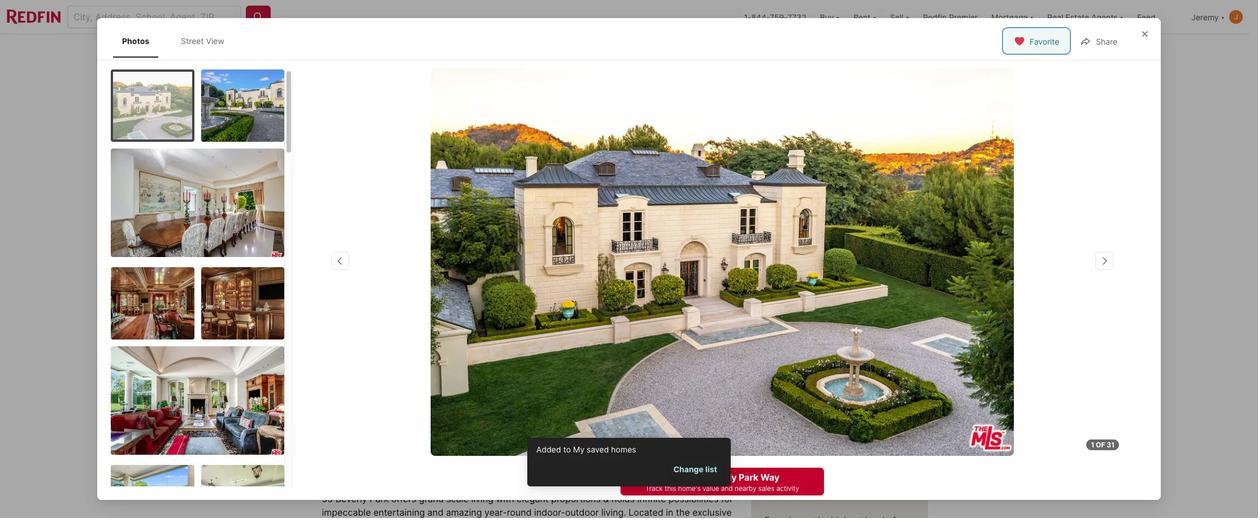 Task type: describe. For each thing, give the bounding box(es) containing it.
user photo image
[[1230, 10, 1243, 24]]

outdoor
[[565, 507, 599, 519]]

3 tab from the left
[[446, 37, 524, 64]]

baths
[[484, 404, 509, 416]]

beds
[[436, 404, 457, 416]]

759-
[[770, 12, 788, 22]]

feed button
[[1131, 0, 1185, 34]]

14,239
[[538, 387, 583, 403]]

change
[[674, 465, 704, 474]]

own for i own 55 beverly park way track this home's value and nearby sales activity
[[670, 472, 689, 483]]

year-
[[485, 507, 507, 519]]

offers
[[391, 494, 417, 505]]

to
[[564, 445, 571, 454]]

90210
[[489, 361, 516, 372]]

sales inside "i own 55 beverly park way track this home's value and nearby sales activity"
[[759, 485, 775, 493]]

way for i own 55 beverly park way track this home's value and nearby sales activity
[[761, 472, 780, 483]]

street view
[[181, 36, 224, 46]]

nearby inside "i own 55 beverly park way track this home's value and nearby sales activity"
[[735, 485, 757, 493]]

i for i own 55 beverly park way
[[782, 410, 785, 421]]

amazing
[[446, 507, 482, 519]]

is this your home?
[[751, 339, 867, 355]]

favorite
[[1030, 37, 1060, 47]]

grand
[[419, 494, 444, 505]]

tab list inside i own 55 beverly park way "dialog"
[[111, 25, 245, 57]]

844-
[[752, 12, 770, 22]]

redfin
[[923, 12, 947, 22]]

street view tab
[[172, 27, 233, 55]]

31 photos button
[[846, 294, 919, 316]]

share
[[1097, 37, 1118, 47]]

55 inside '55 beverly park offers grand scale living with elegant proportions  &  holds infinite possibilities for impeccable entertaining and amazing year-round indoor-outdoor living. located in the exclusiv'
[[322, 494, 333, 505]]

1-
[[744, 12, 752, 22]]

1
[[1092, 441, 1095, 450]]

and inside "i own 55 beverly park way track this home's value and nearby sales activity"
[[721, 485, 733, 493]]

of
[[1096, 441, 1106, 450]]

this for your
[[765, 339, 789, 355]]

1 of 31
[[1092, 441, 1115, 450]]

1-844-759-7732 link
[[744, 12, 807, 22]]

for
[[880, 475, 901, 486]]

sales inside track this home's value and nearby sales activity
[[885, 370, 905, 380]]

redfin
[[765, 487, 801, 499]]

entertaining
[[374, 507, 425, 519]]

possibilities
[[669, 494, 719, 505]]

proportions
[[551, 494, 601, 505]]

park inside '55 beverly park offers grand scale living with elegant proportions  &  holds infinite possibilities for impeccable entertaining and amazing year-round indoor-outdoor living. located in the exclusiv'
[[370, 494, 389, 505]]

2 tab from the left
[[390, 37, 446, 64]]

55 for i own 55 beverly park way track this home's value and nearby sales activity
[[691, 472, 702, 483]]

7
[[436, 387, 443, 403]]

6 tab from the left
[[672, 37, 721, 64]]

value inside "i own 55 beverly park way track this home's value and nearby sales activity"
[[703, 485, 720, 493]]

ft
[[552, 404, 561, 416]]

i own 55 beverly park way dialog
[[97, 18, 1161, 519]]

value inside track this home's value and nearby sales activity
[[819, 370, 839, 380]]

10.5 baths
[[484, 387, 511, 416]]

in
[[666, 507, 674, 519]]

change list
[[674, 465, 718, 474]]

feed
[[1138, 12, 1156, 22]]

map entry image
[[658, 339, 734, 414]]

ca
[[474, 361, 487, 372]]

list
[[706, 465, 718, 474]]

view
[[206, 36, 224, 46]]

infinite
[[638, 494, 666, 505]]

living.
[[602, 507, 626, 519]]

31 inside button
[[872, 300, 881, 310]]

park for i own 55 beverly park way
[[856, 410, 876, 421]]



Task type: vqa. For each thing, say whether or not it's contained in the screenshot.
Beverly Hills , CA 90210
yes



Task type: locate. For each thing, give the bounding box(es) containing it.
your
[[792, 339, 821, 355]]

track up infinite
[[646, 485, 663, 493]]

0 vertical spatial nearby
[[857, 370, 883, 380]]

55 up impeccable
[[322, 494, 333, 505]]

5 tab from the left
[[608, 37, 672, 64]]

i own 55 beverly park way
[[782, 410, 897, 421]]

1 vertical spatial track
[[646, 485, 663, 493]]

55 beverly park way, beverly hills, ca 90210 image
[[322, 66, 747, 325], [751, 66, 928, 194], [751, 198, 928, 325]]

street
[[181, 36, 204, 46]]

1 horizontal spatial track
[[751, 370, 772, 380]]

14,239 sq ft
[[538, 387, 583, 416]]

1 tab from the left
[[322, 37, 390, 64]]

value
[[819, 370, 839, 380], [703, 485, 720, 493]]

beverly
[[417, 361, 449, 372], [821, 410, 854, 421], [704, 472, 737, 483], [336, 494, 367, 505]]

1 vertical spatial way
[[761, 472, 780, 483]]

nearby inside track this home's value and nearby sales activity
[[857, 370, 883, 380]]

is
[[751, 339, 762, 355]]

0 vertical spatial own
[[787, 410, 806, 421]]

this up infinite
[[665, 485, 676, 493]]

premier
[[949, 12, 978, 22]]

55 for i own 55 beverly park way
[[808, 410, 819, 421]]

i inside "i own 55 beverly park way track this home's value and nearby sales activity"
[[665, 472, 668, 483]]

way inside "i own 55 beverly park way track this home's value and nearby sales activity"
[[761, 472, 780, 483]]

0 vertical spatial value
[[819, 370, 839, 380]]

activity
[[751, 382, 778, 391], [777, 485, 800, 493]]

55 down track this home's value and nearby sales activity in the bottom right of the page
[[808, 410, 819, 421]]

0 vertical spatial activity
[[751, 382, 778, 391]]

0 horizontal spatial value
[[703, 485, 720, 493]]

this
[[765, 475, 789, 486]]

0 horizontal spatial own
[[670, 472, 689, 483]]

qualifies
[[824, 475, 878, 486]]

beverly inside '55 beverly park offers grand scale living with elegant proportions  &  holds infinite possibilities for impeccable entertaining and amazing year-round indoor-outdoor living. located in the exclusiv'
[[336, 494, 367, 505]]

and
[[841, 370, 855, 380], [721, 485, 733, 493], [428, 507, 444, 519]]

way inside button
[[878, 410, 897, 421]]

beverly down track this home's value and nearby sales activity in the bottom right of the page
[[821, 410, 854, 421]]

and inside track this home's value and nearby sales activity
[[841, 370, 855, 380]]

this inside track this home's value and nearby sales activity
[[774, 370, 788, 380]]

favorite button
[[1005, 30, 1069, 53]]

i down track this home's value and nearby sales activity in the bottom right of the page
[[782, 410, 785, 421]]

2 horizontal spatial 55
[[808, 410, 819, 421]]

homes
[[611, 445, 636, 454]]

the
[[676, 507, 690, 519]]

premier
[[804, 487, 848, 499]]

this down is this your home?
[[774, 370, 788, 380]]

activity inside "i own 55 beverly park way track this home's value and nearby sales activity"
[[777, 485, 800, 493]]

baths link
[[484, 404, 509, 416]]

nearby
[[857, 370, 883, 380], [735, 485, 757, 493]]

my
[[573, 445, 585, 454]]

for
[[722, 494, 733, 505]]

alert containing added to my saved homes
[[528, 438, 731, 487]]

round
[[507, 507, 532, 519]]

activity left premier
[[777, 485, 800, 493]]

1 horizontal spatial i
[[782, 410, 785, 421]]

park left the this at bottom right
[[739, 472, 759, 483]]

nearby left the this at bottom right
[[735, 485, 757, 493]]

0 vertical spatial i
[[782, 410, 785, 421]]

with
[[496, 494, 514, 505]]

0 vertical spatial sales
[[885, 370, 905, 380]]

home's down your
[[790, 370, 817, 380]]

track down is
[[751, 370, 772, 380]]

added to my saved homes
[[537, 445, 636, 454]]

holds
[[612, 494, 635, 505]]

1 horizontal spatial way
[[878, 410, 897, 421]]

way
[[878, 410, 897, 421], [761, 472, 780, 483]]

7732
[[788, 12, 807, 22]]

nearby down home?
[[857, 370, 883, 380]]

0 vertical spatial track
[[751, 370, 772, 380]]

0 horizontal spatial park
[[370, 494, 389, 505]]

2 vertical spatial this
[[665, 485, 676, 493]]

1 horizontal spatial home's
[[790, 370, 817, 380]]

55 beverly park offers grand scale living with elegant proportions  &  holds infinite possibilities for impeccable entertaining and amazing year-round indoor-outdoor living. located in the exclusiv
[[322, 494, 733, 519]]

0 horizontal spatial way
[[761, 472, 780, 483]]

sales
[[885, 370, 905, 380], [759, 485, 775, 493]]

beverly up for
[[704, 472, 737, 483]]

photos tab
[[113, 27, 158, 55]]

this right is
[[765, 339, 789, 355]]

beverly inside "i own 55 beverly park way track this home's value and nearby sales activity"
[[704, 472, 737, 483]]

0 vertical spatial this
[[765, 339, 789, 355]]

value down home?
[[819, 370, 839, 380]]

0 vertical spatial park
[[856, 410, 876, 421]]

1 horizontal spatial 55
[[691, 472, 702, 483]]

0 horizontal spatial tab list
[[111, 25, 245, 57]]

0 vertical spatial and
[[841, 370, 855, 380]]

4 tab from the left
[[524, 37, 608, 64]]

beverly hills , ca 90210
[[417, 361, 516, 372]]

0 horizontal spatial 31
[[872, 300, 881, 310]]

own down track this home's value and nearby sales activity in the bottom right of the page
[[787, 410, 806, 421]]

1-844-759-7732
[[744, 12, 807, 22]]

10.5
[[484, 387, 511, 403]]

home?
[[824, 339, 867, 355]]

1 horizontal spatial sales
[[885, 370, 905, 380]]

redfin premier button
[[917, 0, 985, 34]]

31 inside i own 55 beverly park way "dialog"
[[1107, 441, 1115, 450]]

own
[[787, 410, 806, 421], [670, 472, 689, 483]]

1 vertical spatial park
[[739, 472, 759, 483]]

and down grand
[[428, 507, 444, 519]]

55 beverly park way image
[[431, 68, 1014, 456]]

0 vertical spatial 31
[[872, 300, 881, 310]]

sq
[[538, 404, 550, 416]]

added
[[537, 445, 561, 454]]

0 vertical spatial way
[[878, 410, 897, 421]]

i own 55 beverly park way button
[[751, 402, 928, 429]]

0 horizontal spatial i
[[665, 472, 668, 483]]

this inside "i own 55 beverly park way track this home's value and nearby sales activity"
[[665, 485, 676, 493]]

City, Address, School, Agent, ZIP search field
[[67, 6, 241, 28]]

0 vertical spatial 55
[[808, 410, 819, 421]]

and inside '55 beverly park offers grand scale living with elegant proportions  &  holds infinite possibilities for impeccable entertaining and amazing year-round indoor-outdoor living. located in the exclusiv'
[[428, 507, 444, 519]]

1 vertical spatial own
[[670, 472, 689, 483]]

photos
[[122, 36, 149, 46]]

0 horizontal spatial 55
[[322, 494, 333, 505]]

share button
[[1071, 30, 1127, 53]]

hills
[[451, 361, 469, 372]]

1 vertical spatial 31
[[1107, 441, 1115, 450]]

this
[[765, 339, 789, 355], [774, 370, 788, 380], [665, 485, 676, 493]]

tab
[[322, 37, 390, 64], [390, 37, 446, 64], [446, 37, 524, 64], [524, 37, 608, 64], [608, 37, 672, 64], [672, 37, 721, 64]]

i left change
[[665, 472, 668, 483]]

change list button
[[669, 459, 722, 480]]

31 left photos
[[872, 300, 881, 310]]

31 right of in the right bottom of the page
[[1107, 441, 1115, 450]]

way for i own 55 beverly park way
[[878, 410, 897, 421]]

park inside "i own 55 beverly park way track this home's value and nearby sales activity"
[[739, 472, 759, 483]]

beverly left hills
[[417, 361, 449, 372]]

1 vertical spatial and
[[721, 485, 733, 493]]

i own 55 beverly park way track this home's value and nearby sales activity
[[646, 472, 800, 493]]

7 beds
[[436, 387, 457, 416]]

park
[[856, 410, 876, 421], [739, 472, 759, 483], [370, 494, 389, 505]]

and up for
[[721, 485, 733, 493]]

home's up possibilities
[[678, 485, 701, 493]]

1 vertical spatial home's
[[678, 485, 701, 493]]

1 vertical spatial activity
[[777, 485, 800, 493]]

31 photos
[[872, 300, 910, 310]]

i inside button
[[782, 410, 785, 421]]

track inside "i own 55 beverly park way track this home's value and nearby sales activity"
[[646, 485, 663, 493]]

1 horizontal spatial tab list
[[322, 34, 730, 64]]

elegant
[[517, 494, 549, 505]]

tab list
[[111, 25, 245, 57], [322, 34, 730, 64]]

i for i own 55 beverly park way track this home's value and nearby sales activity
[[665, 472, 668, 483]]

55
[[808, 410, 819, 421], [691, 472, 702, 483], [322, 494, 333, 505]]

1 vertical spatial this
[[774, 370, 788, 380]]

2 horizontal spatial park
[[856, 410, 876, 421]]

saved
[[587, 445, 609, 454]]

own inside button
[[787, 410, 806, 421]]

this for home's
[[774, 370, 788, 380]]

track this home's value and nearby sales activity
[[751, 370, 905, 391]]

photos
[[883, 300, 910, 310]]

value down list
[[703, 485, 720, 493]]

beverly up impeccable
[[336, 494, 367, 505]]

impeccable
[[322, 507, 371, 519]]

1 horizontal spatial park
[[739, 472, 759, 483]]

1 horizontal spatial 31
[[1107, 441, 1115, 450]]

park for i own 55 beverly park way track this home's value and nearby sales activity
[[739, 472, 759, 483]]

park down track this home's value and nearby sales activity in the bottom right of the page
[[856, 410, 876, 421]]

indoor-
[[534, 507, 565, 519]]

park inside button
[[856, 410, 876, 421]]

and down home?
[[841, 370, 855, 380]]

2 horizontal spatial and
[[841, 370, 855, 380]]

beverly inside the i own 55 beverly park way button
[[821, 410, 854, 421]]

1 horizontal spatial own
[[787, 410, 806, 421]]

living
[[471, 494, 494, 505]]

0 horizontal spatial and
[[428, 507, 444, 519]]

55 inside button
[[808, 410, 819, 421]]

1 vertical spatial nearby
[[735, 485, 757, 493]]

1 horizontal spatial and
[[721, 485, 733, 493]]

park up entertaining
[[370, 494, 389, 505]]

home's inside "i own 55 beverly park way track this home's value and nearby sales activity"
[[678, 485, 701, 493]]

0 horizontal spatial sales
[[759, 485, 775, 493]]

2 vertical spatial 55
[[322, 494, 333, 505]]

1 horizontal spatial value
[[819, 370, 839, 380]]

55 left list
[[691, 472, 702, 483]]

home
[[791, 475, 822, 486]]

image image
[[201, 69, 284, 142], [113, 72, 192, 139], [111, 148, 284, 257], [111, 267, 194, 340], [201, 267, 284, 340], [111, 346, 284, 455]]

0 horizontal spatial nearby
[[735, 485, 757, 493]]

submit search image
[[253, 11, 264, 23]]

55 inside "i own 55 beverly park way track this home's value and nearby sales activity"
[[691, 472, 702, 483]]

tab list containing photos
[[111, 25, 245, 57]]

1 vertical spatial value
[[703, 485, 720, 493]]

,
[[469, 361, 472, 372]]

0 horizontal spatial track
[[646, 485, 663, 493]]

1 horizontal spatial nearby
[[857, 370, 883, 380]]

alert
[[528, 438, 731, 487]]

2 vertical spatial and
[[428, 507, 444, 519]]

1 vertical spatial i
[[665, 472, 668, 483]]

&
[[604, 494, 609, 505]]

located
[[629, 507, 664, 519]]

home's inside track this home's value and nearby sales activity
[[790, 370, 817, 380]]

own inside "i own 55 beverly park way track this home's value and nearby sales activity"
[[670, 472, 689, 483]]

this home qualifies for redfin premier
[[765, 475, 901, 499]]

own up possibilities
[[670, 472, 689, 483]]

31
[[872, 300, 881, 310], [1107, 441, 1115, 450]]

track
[[751, 370, 772, 380], [646, 485, 663, 493]]

1 vertical spatial 55
[[691, 472, 702, 483]]

redfin premier
[[923, 12, 978, 22]]

2 vertical spatial park
[[370, 494, 389, 505]]

own for i own 55 beverly park way
[[787, 410, 806, 421]]

activity inside track this home's value and nearby sales activity
[[751, 382, 778, 391]]

activity down is
[[751, 382, 778, 391]]

track inside track this home's value and nearby sales activity
[[751, 370, 772, 380]]

0 vertical spatial home's
[[790, 370, 817, 380]]

0 horizontal spatial home's
[[678, 485, 701, 493]]

scale
[[447, 494, 469, 505]]

1 vertical spatial sales
[[759, 485, 775, 493]]

i
[[782, 410, 785, 421], [665, 472, 668, 483]]



